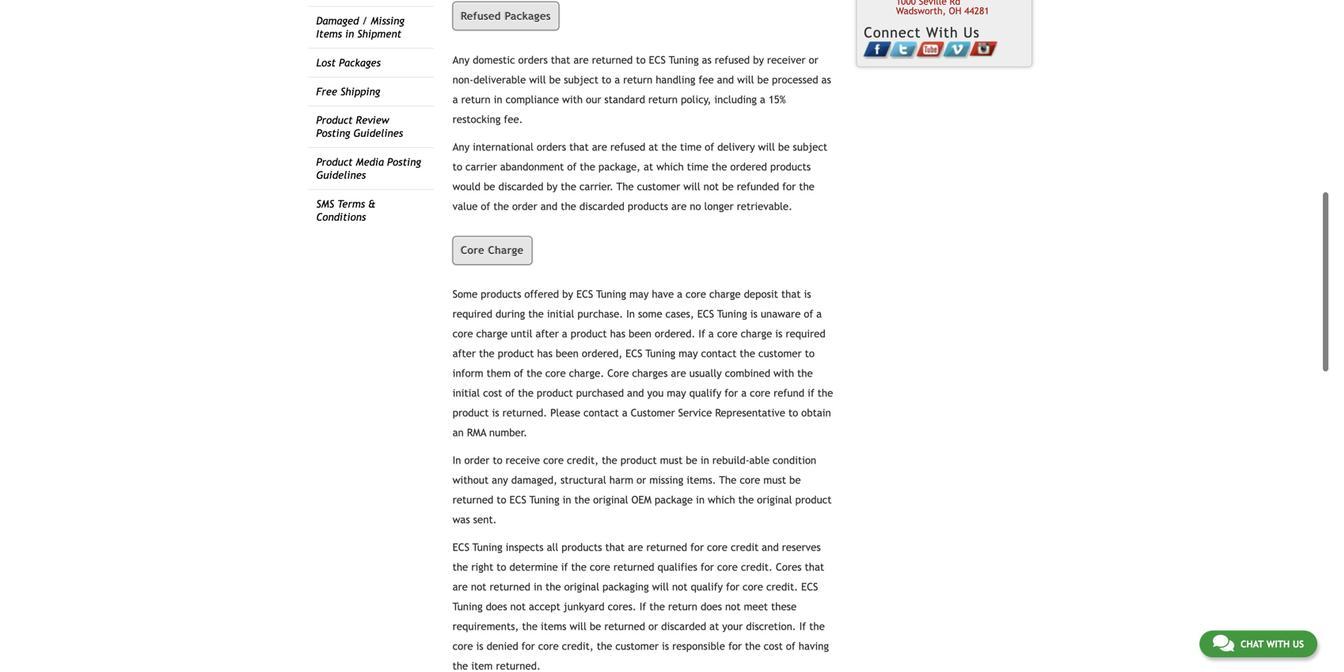 Task type: vqa. For each thing, say whether or not it's contained in the screenshot.
in within the Damaged / Missing Items in Shipment
yes



Task type: describe. For each thing, give the bounding box(es) containing it.
charge left "deposit" on the top right of the page
[[709, 288, 741, 301]]

the left items
[[522, 621, 538, 633]]

in down structural
[[563, 494, 571, 507]]

accept
[[529, 601, 560, 613]]

is right "deposit" on the top right of the page
[[804, 288, 811, 301]]

are up requirements, on the left of page
[[453, 581, 468, 594]]

2 does from the left
[[701, 601, 722, 613]]

product review posting guidelines
[[316, 114, 403, 140]]

1 horizontal spatial as
[[821, 74, 831, 86]]

carrier
[[465, 161, 497, 173]]

0 horizontal spatial as
[[702, 54, 712, 66]]

if inside some products offered by ecs tuning may have a core charge deposit that is required during the initial purchase. in some cases, ecs tuning is unaware of a core charge until after a product has been ordered. if a core charge is required after the product has been ordered, ecs tuning may contact the customer to inform them of the core charge. core charges are usually combined with the initial cost of the product purchased and you may qualify for a core refund if the product is returned. please contact a customer service representative to obtain an rma number.
[[699, 328, 705, 340]]

be up refunded
[[778, 141, 790, 153]]

the up combined
[[740, 348, 755, 360]]

orders for will
[[518, 54, 548, 66]]

44281
[[964, 5, 989, 16]]

15%
[[769, 93, 786, 106]]

will down junkyard
[[570, 621, 587, 633]]

charge
[[488, 244, 524, 257]]

0 vertical spatial contact
[[701, 348, 737, 360]]

the down any domestic orders that are returned to ecs tuning as refused by receiver or non-deliverable will be subject to a return handling fee and will be processed as a return in compliance with our standard return policy, including a 15% restocking fee.
[[661, 141, 677, 153]]

unaware
[[761, 308, 801, 320]]

the down delivery
[[712, 161, 727, 173]]

returned. inside some products offered by ecs tuning may have a core charge deposit that is required during the initial purchase. in some cases, ecs tuning is unaware of a core charge until after a product has been ordered. if a core charge is required after the product has been ordered, ecs tuning may contact the customer to inform them of the core charge. core charges are usually combined with the initial cost of the product purchased and you may qualify for a core refund if the product is returned. please contact a customer service representative to obtain an rma number.
[[502, 407, 547, 419]]

longer
[[704, 200, 734, 213]]

lost
[[316, 57, 336, 69]]

product media posting guidelines link
[[316, 156, 421, 181]]

return inside ecs tuning inspects all products that are returned for core credit and reserves the right to determine if the core returned qualifies for core credit. cores that are not returned in the original packaging will not qualify for core credit. ecs tuning does not accept junkyard cores. if the return does not meet these requirements, the items will be returned or discarded at your discretion. if the core is denied for core credit, the customer is responsible for the cost of having the item returned.
[[668, 601, 698, 613]]

not down qualifies
[[672, 581, 688, 594]]

1 horizontal spatial has
[[610, 328, 626, 340]]

for inside any international orders that are refused at the time of delivery will be subject to carrier abandonment of the package, at which time the ordered products would be discarded by the carrier. the customer will not be refunded for the value of the order and the discarded products are no longer retrievable.
[[782, 181, 796, 193]]

ecs down cores
[[801, 581, 818, 594]]

tuning inside any domestic orders that are returned to ecs tuning as refused by receiver or non-deliverable will be subject to a return handling fee and will be processed as a return in compliance with our standard return policy, including a 15% restocking fee.
[[669, 54, 699, 66]]

items
[[316, 28, 342, 40]]

shipment
[[357, 28, 402, 40]]

credit
[[731, 542, 759, 554]]

core up representative on the bottom of page
[[750, 387, 770, 400]]

1 horizontal spatial required
[[786, 328, 826, 340]]

receiver
[[767, 54, 806, 66]]

core left credit on the bottom right of the page
[[707, 542, 728, 554]]

restocking
[[453, 113, 501, 126]]

a right ordered.
[[708, 328, 714, 340]]

not inside any international orders that are refused at the time of delivery will be subject to carrier abandonment of the package, at which time the ordered products would be discarded by the carrier. the customer will not be refunded for the value of the order and the discarded products are no longer retrievable.
[[704, 181, 719, 193]]

a up standard
[[615, 74, 620, 86]]

of inside ecs tuning inspects all products that are returned for core credit and reserves the right to determine if the core returned qualifies for core credit. cores that are not returned in the original packaging will not qualify for core credit. ecs tuning does not accept junkyard cores. if the return does not meet these requirements, the items will be returned or discarded at your discretion. if the core is denied for core credit, the customer is responsible for the cost of having the item returned.
[[786, 641, 796, 653]]

able
[[749, 455, 770, 467]]

charges
[[632, 368, 668, 380]]

deposit
[[744, 288, 778, 301]]

value
[[453, 200, 478, 213]]

including
[[714, 93, 757, 106]]

of right value in the top of the page
[[481, 200, 490, 213]]

tuning up charges
[[646, 348, 676, 360]]

is down "deposit" on the top right of the page
[[750, 308, 758, 320]]

0 vertical spatial initial
[[547, 308, 574, 320]]

0 horizontal spatial if
[[640, 601, 646, 613]]

1 vertical spatial credit.
[[766, 581, 798, 594]]

core up packaging
[[590, 562, 610, 574]]

the left item
[[453, 660, 468, 671]]

would
[[453, 181, 481, 193]]

harm
[[609, 474, 633, 487]]

core charge
[[461, 244, 524, 257]]

is down unaware at the right top of the page
[[775, 328, 783, 340]]

customer inside any international orders that are refused at the time of delivery will be subject to carrier abandonment of the package, at which time the ordered products would be discarded by the carrier. the customer will not be refunded for the value of the order and the discarded products are no longer retrievable.
[[637, 181, 680, 193]]

returned up packaging
[[613, 562, 654, 574]]

products up refunded
[[770, 161, 811, 173]]

return up standard
[[623, 74, 653, 86]]

will up no
[[683, 181, 700, 193]]

offered
[[524, 288, 559, 301]]

that up packaging
[[605, 542, 625, 554]]

1 vertical spatial time
[[687, 161, 708, 173]]

2 horizontal spatial if
[[799, 621, 806, 633]]

cores
[[776, 562, 802, 574]]

the right refunded
[[799, 181, 815, 193]]

media
[[356, 156, 384, 168]]

in inside in order to receive core credit, the product must be in rebuild-able condition without any damaged, structural harm or missing items. the core must be returned to ecs tuning in the original oem package in which the original product was sent.
[[453, 455, 461, 467]]

is up item
[[476, 641, 483, 653]]

processed
[[772, 74, 818, 86]]

all
[[547, 542, 558, 554]]

condition
[[773, 455, 816, 467]]

tuning up "purchase."
[[596, 288, 626, 301]]

chat
[[1241, 639, 1264, 650]]

0 vertical spatial required
[[453, 308, 492, 320]]

was
[[453, 514, 470, 526]]

core up meet
[[743, 581, 763, 594]]

any international orders that are refused at the time of delivery will be subject to carrier abandonment of the package, at which time the ordered products would be discarded by the carrier. the customer will not be refunded for the value of the order and the discarded products are no longer retrievable.
[[453, 141, 827, 213]]

for right qualifies
[[701, 562, 714, 574]]

the up refund
[[797, 368, 813, 380]]

items.
[[687, 474, 716, 487]]

tuning down "deposit" on the top right of the page
[[717, 308, 747, 320]]

core down the "able"
[[740, 474, 760, 487]]

ecs inside in order to receive core credit, the product must be in rebuild-able condition without any damaged, structural harm or missing items. the core must be returned to ecs tuning in the original oem package in which the original product was sent.
[[510, 494, 526, 507]]

a left 15%
[[760, 93, 765, 106]]

be up 15%
[[757, 74, 769, 86]]

customer inside ecs tuning inspects all products that are returned for core credit and reserves the right to determine if the core returned qualifies for core credit. cores that are not returned in the original packaging will not qualify for core credit. ecs tuning does not accept junkyard cores. if the return does not meet these requirements, the items will be returned or discarded at your discretion. if the core is denied for core credit, the customer is responsible for the cost of having the item returned.
[[615, 641, 659, 653]]

be up longer
[[722, 181, 734, 193]]

until
[[511, 328, 532, 340]]

qualify inside ecs tuning inspects all products that are returned for core credit and reserves the right to determine if the core returned qualifies for core credit. cores that are not returned in the original packaging will not qualify for core credit. ecs tuning does not accept junkyard cores. if the return does not meet these requirements, the items will be returned or discarded at your discretion. if the core is denied for core credit, the customer is responsible for the cost of having the item returned.
[[691, 581, 723, 594]]

or inside ecs tuning inspects all products that are returned for core credit and reserves the right to determine if the core returned qualifies for core credit. cores that are not returned in the original packaging will not qualify for core credit. ecs tuning does not accept junkyard cores. if the return does not meet these requirements, the items will be returned or discarded at your discretion. if the core is denied for core credit, the customer is responsible for the cost of having the item returned.
[[648, 621, 658, 633]]

and inside any international orders that are refused at the time of delivery will be subject to carrier abandonment of the package, at which time the ordered products would be discarded by the carrier. the customer will not be refunded for the value of the order and the discarded products are no longer retrievable.
[[541, 200, 558, 213]]

determine
[[509, 562, 558, 574]]

delivery
[[717, 141, 755, 153]]

have
[[652, 288, 674, 301]]

some
[[453, 288, 478, 301]]

are inside any domestic orders that are returned to ecs tuning as refused by receiver or non-deliverable will be subject to a return handling fee and will be processed as a return in compliance with our standard return policy, including a 15% restocking fee.
[[573, 54, 589, 66]]

inform
[[453, 368, 483, 380]]

0 vertical spatial must
[[660, 455, 683, 467]]

in inside damaged / missing items in shipment
[[345, 28, 354, 40]]

that down reserves at the bottom of page
[[805, 562, 824, 574]]

the up having
[[809, 621, 825, 633]]

refused
[[461, 10, 501, 22]]

will up compliance
[[529, 74, 546, 86]]

requirements,
[[453, 621, 519, 633]]

returned up qualifies
[[646, 542, 687, 554]]

0 horizontal spatial discarded
[[498, 181, 543, 193]]

1 vertical spatial at
[[644, 161, 653, 173]]

/
[[362, 15, 368, 27]]

returned inside in order to receive core credit, the product must be in rebuild-able condition without any damaged, structural harm or missing items. the core must be returned to ecs tuning in the original oem package in which the original product was sent.
[[453, 494, 493, 507]]

be inside ecs tuning inspects all products that are returned for core credit and reserves the right to determine if the core returned qualifies for core credit. cores that are not returned in the original packaging will not qualify for core credit. ecs tuning does not accept junkyard cores. if the return does not meet these requirements, the items will be returned or discarded at your discretion. if the core is denied for core credit, the customer is responsible for the cost of having the item returned.
[[590, 621, 601, 633]]

product review posting guidelines link
[[316, 114, 403, 140]]

will up including
[[737, 74, 754, 86]]

are inside some products offered by ecs tuning may have a core charge deposit that is required during the initial purchase. in some cases, ecs tuning is unaware of a core charge until after a product has been ordered. if a core charge is required after the product has been ordered, ecs tuning may contact the customer to inform them of the core charge. core charges are usually combined with the initial cost of the product purchased and you may qualify for a core refund if the product is returned. please contact a customer service representative to obtain an rma number.
[[671, 368, 686, 380]]

a right have
[[677, 288, 683, 301]]

refused inside any international orders that are refused at the time of delivery will be subject to carrier abandonment of the package, at which time the ordered products would be discarded by the carrier. the customer will not be refunded for the value of the order and the discarded products are no longer retrievable.
[[610, 141, 645, 153]]

chat with us
[[1241, 639, 1304, 650]]

responsible
[[672, 641, 725, 653]]

shipping
[[340, 85, 380, 98]]

please
[[550, 407, 580, 419]]

receive
[[506, 455, 540, 467]]

of down them
[[505, 387, 515, 400]]

ecs right cases,
[[697, 308, 714, 320]]

discarded inside ecs tuning inspects all products that are returned for core credit and reserves the right to determine if the core returned qualifies for core credit. cores that are not returned in the original packaging will not qualify for core credit. ecs tuning does not accept junkyard cores. if the return does not meet these requirements, the items will be returned or discarded at your discretion. if the core is denied for core credit, the customer is responsible for the cost of having the item returned.
[[661, 621, 706, 633]]

in down items. at the right
[[696, 494, 705, 507]]

for up qualifies
[[690, 542, 704, 554]]

tuning up requirements, on the left of page
[[453, 601, 483, 613]]

0 vertical spatial credit.
[[741, 562, 773, 574]]

a down non-
[[453, 93, 458, 106]]

us for connect with us
[[963, 24, 980, 41]]

the inside in order to receive core credit, the product must be in rebuild-able condition without any damaged, structural harm or missing items. the core must be returned to ecs tuning in the original oem package in which the original product was sent.
[[719, 474, 737, 487]]

these
[[771, 601, 797, 613]]

connect
[[864, 24, 921, 41]]

handling
[[656, 74, 695, 86]]

them
[[487, 368, 511, 380]]

you
[[647, 387, 664, 400]]

product down until
[[498, 348, 534, 360]]

refused inside any domestic orders that are returned to ecs tuning as refused by receiver or non-deliverable will be subject to a return handling fee and will be processed as a return in compliance with our standard return policy, including a 15% restocking fee.
[[715, 54, 750, 66]]

refund
[[774, 387, 804, 400]]

inspects
[[506, 542, 544, 554]]

products inside some products offered by ecs tuning may have a core charge deposit that is required during the initial purchase. in some cases, ecs tuning is unaware of a core charge until after a product has been ordered. if a core charge is required after the product has been ordered, ecs tuning may contact the customer to inform them of the core charge. core charges are usually combined with the initial cost of the product purchased and you may qualify for a core refund if the product is returned. please contact a customer service representative to obtain an rma number.
[[481, 288, 521, 301]]

some
[[638, 308, 662, 320]]

return down handling
[[648, 93, 678, 106]]

a right until
[[562, 328, 567, 340]]

will down qualifies
[[652, 581, 669, 594]]

0 horizontal spatial been
[[556, 348, 579, 360]]

in inside ecs tuning inspects all products that are returned for core credit and reserves the right to determine if the core returned qualifies for core credit. cores that are not returned in the original packaging will not qualify for core credit. ecs tuning does not accept junkyard cores. if the return does not meet these requirements, the items will be returned or discarded at your discretion. if the core is denied for core credit, the customer is responsible for the cost of having the item returned.
[[534, 581, 542, 594]]

charge down unaware at the right top of the page
[[741, 328, 772, 340]]

retrievable.
[[737, 200, 793, 213]]

order inside any international orders that are refused at the time of delivery will be subject to carrier abandonment of the package, at which time the ordered products would be discarded by the carrier. the customer will not be refunded for the value of the order and the discarded products are no longer retrievable.
[[512, 200, 537, 213]]

are up package,
[[592, 141, 607, 153]]

guidelines for review
[[353, 127, 403, 140]]

with inside some products offered by ecs tuning may have a core charge deposit that is required during the initial purchase. in some cases, ecs tuning is unaware of a core charge until after a product has been ordered. if a core charge is required after the product has been ordered, ecs tuning may contact the customer to inform them of the core charge. core charges are usually combined with the initial cost of the product purchased and you may qualify for a core refund if the product is returned. please contact a customer service representative to obtain an rma number.
[[774, 368, 794, 380]]

usually
[[689, 368, 722, 380]]

reserves
[[782, 542, 821, 554]]

for down the your
[[728, 641, 742, 653]]

the up accept
[[545, 581, 561, 594]]

the down discretion.
[[745, 641, 761, 653]]

right
[[471, 562, 493, 574]]

the up junkyard
[[571, 562, 587, 574]]

be up items. at the right
[[686, 455, 697, 467]]

product up rma
[[453, 407, 489, 419]]

ecs tuning inspects all products that are returned for core credit and reserves the right to determine if the core returned qualifies for core credit. cores that are not returned in the original packaging will not qualify for core credit. ecs tuning does not accept junkyard cores. if the return does not meet these requirements, the items will be returned or discarded at your discretion. if the core is denied for core credit, the customer is responsible for the cost of having the item returned.
[[453, 542, 829, 671]]

0 vertical spatial may
[[629, 288, 649, 301]]

conditions
[[316, 211, 366, 223]]

by inside some products offered by ecs tuning may have a core charge deposit that is required during the initial purchase. in some cases, ecs tuning is unaware of a core charge until after a product has been ordered. if a core charge is required after the product has been ordered, ecs tuning may contact the customer to inform them of the core charge. core charges are usually combined with the initial cost of the product purchased and you may qualify for a core refund if the product is returned. please contact a customer service representative to obtain an rma number.
[[562, 288, 573, 301]]

product media posting guidelines
[[316, 156, 421, 181]]

product up "harm"
[[620, 455, 657, 467]]

0 horizontal spatial contact
[[583, 407, 619, 419]]

in up items. at the right
[[701, 455, 709, 467]]

that inside any international orders that are refused at the time of delivery will be subject to carrier abandonment of the package, at which time the ordered products would be discarded by the carrier. the customer will not be refunded for the value of the order and the discarded products are no longer retrievable.
[[569, 141, 589, 153]]

returned down 'determine'
[[490, 581, 530, 594]]

that inside some products offered by ecs tuning may have a core charge deposit that is required during the initial purchase. in some cases, ecs tuning is unaware of a core charge until after a product has been ordered. if a core charge is required after the product has been ordered, ecs tuning may contact the customer to inform them of the core charge. core charges are usually combined with the initial cost of the product purchased and you may qualify for a core refund if the product is returned. please contact a customer service representative to obtain an rma number.
[[781, 288, 801, 301]]

a right unaware at the right top of the page
[[816, 308, 822, 320]]

1 horizontal spatial been
[[629, 328, 652, 340]]

of right unaware at the right top of the page
[[804, 308, 813, 320]]

our
[[586, 93, 601, 106]]

original down the "able"
[[757, 494, 792, 507]]

core up combined
[[717, 328, 738, 340]]

product for product media posting guidelines
[[316, 156, 353, 168]]

structural
[[561, 474, 606, 487]]

1 does from the left
[[486, 601, 507, 613]]

core up damaged, at the bottom of the page
[[543, 455, 564, 467]]

for right denied
[[522, 641, 535, 653]]

the down the "able"
[[738, 494, 754, 507]]

by inside any international orders that are refused at the time of delivery will be subject to carrier abandonment of the package, at which time the ordered products would be discarded by the carrier. the customer will not be refunded for the value of the order and the discarded products are no longer retrievable.
[[547, 181, 558, 193]]

the up carrier.
[[580, 161, 595, 173]]

having
[[799, 641, 829, 653]]

1 horizontal spatial after
[[536, 328, 559, 340]]

damaged
[[316, 15, 359, 27]]

any domestic orders that are returned to ecs tuning as refused by receiver or non-deliverable will be subject to a return handling fee and will be processed as a return in compliance with our standard return policy, including a 15% restocking fee.
[[453, 54, 831, 126]]

no
[[690, 200, 701, 213]]

returned inside any domestic orders that are returned to ecs tuning as refused by receiver or non-deliverable will be subject to a return handling fee and will be processed as a return in compliance with our standard return policy, including a 15% restocking fee.
[[592, 54, 633, 66]]

wadsworth, oh 44281 link
[[896, 0, 989, 16]]

policy,
[[681, 93, 711, 106]]

core down some
[[453, 328, 473, 340]]

us for chat with us
[[1293, 639, 1304, 650]]

wadsworth, oh 44281
[[896, 5, 989, 16]]

compliance
[[506, 93, 559, 106]]

purchased
[[576, 387, 624, 400]]



Task type: locate. For each thing, give the bounding box(es) containing it.
1 vertical spatial initial
[[453, 387, 480, 400]]

posting for product review posting guidelines
[[316, 127, 350, 140]]

missing
[[649, 474, 683, 487]]

obtain
[[801, 407, 831, 419]]

not up the your
[[725, 601, 741, 613]]

any for any international orders that are refused at the time of delivery will be subject to carrier abandonment of the package, at which time the ordered products would be discarded by the carrier. the customer will not be refunded for the value of the order and the discarded products are no longer retrievable.
[[453, 141, 470, 153]]

cost inside ecs tuning inspects all products that are returned for core credit and reserves the right to determine if the core returned qualifies for core credit. cores that are not returned in the original packaging will not qualify for core credit. ecs tuning does not accept junkyard cores. if the return does not meet these requirements, the items will be returned or discarded at your discretion. if the core is denied for core credit, the customer is responsible for the cost of having the item returned.
[[764, 641, 783, 653]]

the
[[616, 181, 634, 193], [719, 474, 737, 487]]

be up compliance
[[549, 74, 561, 86]]

any inside any domestic orders that are returned to ecs tuning as refused by receiver or non-deliverable will be subject to a return handling fee and will be processed as a return in compliance with our standard return policy, including a 15% restocking fee.
[[453, 54, 470, 66]]

without
[[453, 474, 489, 487]]

0 vertical spatial credit,
[[567, 455, 599, 467]]

1 vertical spatial product
[[316, 156, 353, 168]]

0 vertical spatial qualify
[[689, 387, 721, 400]]

some products offered by ecs tuning may have a core charge deposit that is required during the initial purchase. in some cases, ecs tuning is unaware of a core charge until after a product has been ordered. if a core charge is required after the product has been ordered, ecs tuning may contact the customer to inform them of the core charge. core charges are usually combined with the initial cost of the product purchased and you may qualify for a core refund if the product is returned. please contact a customer service representative to obtain an rma number.
[[453, 288, 833, 439]]

the right value in the top of the page
[[493, 200, 509, 213]]

ecs down was
[[453, 542, 469, 554]]

us
[[963, 24, 980, 41], [1293, 639, 1304, 650]]

refused
[[715, 54, 750, 66], [610, 141, 645, 153]]

customer down package,
[[637, 181, 680, 193]]

in inside any domestic orders that are returned to ecs tuning as refused by receiver or non-deliverable will be subject to a return handling fee and will be processed as a return in compliance with our standard return policy, including a 15% restocking fee.
[[494, 93, 502, 106]]

during
[[496, 308, 525, 320]]

1 horizontal spatial us
[[1293, 639, 1304, 650]]

posting for product media posting guidelines
[[387, 156, 421, 168]]

1 vertical spatial if
[[640, 601, 646, 613]]

not down 'right'
[[471, 581, 486, 594]]

1 vertical spatial by
[[547, 181, 558, 193]]

&
[[368, 198, 376, 210]]

with
[[926, 24, 958, 41]]

0 horizontal spatial if
[[561, 562, 568, 574]]

original
[[593, 494, 628, 507], [757, 494, 792, 507], [564, 581, 599, 594]]

initial down inform
[[453, 387, 480, 400]]

0 vertical spatial refused
[[715, 54, 750, 66]]

package
[[655, 494, 693, 507]]

1 vertical spatial after
[[453, 348, 476, 360]]

product for product review posting guidelines
[[316, 114, 353, 126]]

orders for abandonment
[[537, 141, 566, 153]]

1 vertical spatial subject
[[793, 141, 827, 153]]

in left some
[[626, 308, 635, 320]]

items
[[541, 621, 566, 633]]

refunded
[[737, 181, 779, 193]]

refused packages
[[461, 10, 551, 22]]

1 vertical spatial us
[[1293, 639, 1304, 650]]

credit, inside in order to receive core credit, the product must be in rebuild-able condition without any damaged, structural harm or missing items. the core must be returned to ecs tuning in the original oem package in which the original product was sent.
[[567, 455, 599, 467]]

1 horizontal spatial refused
[[715, 54, 750, 66]]

0 vertical spatial time
[[680, 141, 702, 153]]

required
[[453, 308, 492, 320], [786, 328, 826, 340]]

a down combined
[[741, 387, 747, 400]]

has left the ordered,
[[537, 348, 553, 360]]

tuning up handling
[[669, 54, 699, 66]]

0 vertical spatial guidelines
[[353, 127, 403, 140]]

tuning inside in order to receive core credit, the product must be in rebuild-able condition without any damaged, structural harm or missing items. the core must be returned to ecs tuning in the original oem package in which the original product was sent.
[[529, 494, 559, 507]]

posting right media
[[387, 156, 421, 168]]

0 horizontal spatial by
[[547, 181, 558, 193]]

orders inside any domestic orders that are returned to ecs tuning as refused by receiver or non-deliverable will be subject to a return handling fee and will be processed as a return in compliance with our standard return policy, including a 15% restocking fee.
[[518, 54, 548, 66]]

0 horizontal spatial initial
[[453, 387, 480, 400]]

meet
[[744, 601, 768, 613]]

the left 'right'
[[453, 562, 468, 574]]

by right offered
[[562, 288, 573, 301]]

the inside any international orders that are refused at the time of delivery will be subject to carrier abandonment of the package, at which time the ordered products would be discarded by the carrier. the customer will not be refunded for the value of the order and the discarded products are no longer retrievable.
[[616, 181, 634, 193]]

0 horizontal spatial must
[[660, 455, 683, 467]]

0 vertical spatial after
[[536, 328, 559, 340]]

2 any from the top
[[453, 141, 470, 153]]

1 vertical spatial contact
[[583, 407, 619, 419]]

and inside some products offered by ecs tuning may have a core charge deposit that is required during the initial purchase. in some cases, ecs tuning is unaware of a core charge until after a product has been ordered. if a core charge is required after the product has been ordered, ecs tuning may contact the customer to inform them of the core charge. core charges are usually combined with the initial cost of the product purchased and you may qualify for a core refund if the product is returned. please contact a customer service representative to obtain an rma number.
[[627, 387, 644, 400]]

chat with us link
[[1199, 631, 1317, 658]]

terms
[[337, 198, 365, 210]]

1 horizontal spatial which
[[708, 494, 735, 507]]

or up processed
[[809, 54, 818, 66]]

as
[[702, 54, 712, 66], [821, 74, 831, 86]]

0 horizontal spatial in
[[453, 455, 461, 467]]

is left responsible
[[662, 641, 669, 653]]

the down abandonment
[[561, 200, 576, 213]]

2 product from the top
[[316, 156, 353, 168]]

1 vertical spatial the
[[719, 474, 737, 487]]

1 horizontal spatial or
[[648, 621, 658, 633]]

ordered,
[[582, 348, 622, 360]]

0 vertical spatial packages
[[505, 10, 551, 22]]

1 horizontal spatial by
[[562, 288, 573, 301]]

orders inside any international orders that are refused at the time of delivery will be subject to carrier abandonment of the package, at which time the ordered products would be discarded by the carrier. the customer will not be refunded for the value of the order and the discarded products are no longer retrievable.
[[537, 141, 566, 153]]

connect with us
[[864, 24, 980, 41]]

1 vertical spatial with
[[774, 368, 794, 380]]

been
[[629, 328, 652, 340], [556, 348, 579, 360]]

a left customer
[[622, 407, 628, 419]]

1 horizontal spatial if
[[699, 328, 705, 340]]

original inside ecs tuning inspects all products that are returned for core credit and reserves the right to determine if the core returned qualifies for core credit. cores that are not returned in the original packaging will not qualify for core credit. ecs tuning does not accept junkyard cores. if the return does not meet these requirements, the items will be returned or discarded at your discretion. if the core is denied for core credit, the customer is responsible for the cost of having the item returned.
[[564, 581, 599, 594]]

cost inside some products offered by ecs tuning may have a core charge deposit that is required during the initial purchase. in some cases, ecs tuning is unaware of a core charge until after a product has been ordered. if a core charge is required after the product has been ordered, ecs tuning may contact the customer to inform them of the core charge. core charges are usually combined with the initial cost of the product purchased and you may qualify for a core refund if the product is returned. please contact a customer service representative to obtain an rma number.
[[483, 387, 502, 400]]

0 horizontal spatial packages
[[339, 57, 381, 69]]

2 vertical spatial may
[[667, 387, 686, 400]]

1 vertical spatial discarded
[[579, 200, 625, 213]]

0 vertical spatial by
[[753, 54, 764, 66]]

free
[[316, 85, 337, 98]]

the right them
[[527, 368, 542, 380]]

domestic
[[473, 54, 515, 66]]

product down condition
[[795, 494, 832, 507]]

standard
[[604, 93, 645, 106]]

1 horizontal spatial the
[[719, 474, 737, 487]]

be down carrier
[[484, 181, 495, 193]]

products inside ecs tuning inspects all products that are returned for core credit and reserves the right to determine if the core returned qualifies for core credit. cores that are not returned in the original packaging will not qualify for core credit. ecs tuning does not accept junkyard cores. if the return does not meet these requirements, the items will be returned or discarded at your discretion. if the core is denied for core credit, the customer is responsible for the cost of having the item returned.
[[562, 542, 602, 554]]

that
[[551, 54, 570, 66], [569, 141, 589, 153], [781, 288, 801, 301], [605, 542, 625, 554], [805, 562, 824, 574]]

guidelines for media
[[316, 169, 366, 181]]

1 horizontal spatial subject
[[793, 141, 827, 153]]

customer inside some products offered by ecs tuning may have a core charge deposit that is required during the initial purchase. in some cases, ecs tuning is unaware of a core charge until after a product has been ordered. if a core charge is required after the product has been ordered, ecs tuning may contact the customer to inform them of the core charge. core charges are usually combined with the initial cost of the product purchased and you may qualify for a core refund if the product is returned. please contact a customer service representative to obtain an rma number.
[[758, 348, 802, 360]]

1 horizontal spatial packages
[[505, 10, 551, 22]]

0 vertical spatial as
[[702, 54, 712, 66]]

core inside some products offered by ecs tuning may have a core charge deposit that is required during the initial purchase. in some cases, ecs tuning is unaware of a core charge until after a product has been ordered. if a core charge is required after the product has been ordered, ecs tuning may contact the customer to inform them of the core charge. core charges are usually combined with the initial cost of the product purchased and you may qualify for a core refund if the product is returned. please contact a customer service representative to obtain an rma number.
[[607, 368, 629, 380]]

0 horizontal spatial which
[[656, 161, 684, 173]]

0 horizontal spatial posting
[[316, 127, 350, 140]]

in order to receive core credit, the product must be in rebuild-able condition without any damaged, structural harm or missing items. the core must be returned to ecs tuning in the original oem package in which the original product was sent.
[[453, 455, 832, 526]]

original for for
[[564, 581, 599, 594]]

damaged / missing items in shipment
[[316, 15, 405, 40]]

in down damaged
[[345, 28, 354, 40]]

products left no
[[628, 200, 668, 213]]

2 vertical spatial at
[[710, 621, 719, 633]]

discarded
[[498, 181, 543, 193], [579, 200, 625, 213], [661, 621, 706, 633]]

the down structural
[[574, 494, 590, 507]]

0 vertical spatial if
[[699, 328, 705, 340]]

1 vertical spatial which
[[708, 494, 735, 507]]

1 vertical spatial returned.
[[496, 660, 541, 671]]

2 vertical spatial if
[[799, 621, 806, 633]]

initial
[[547, 308, 574, 320], [453, 387, 480, 400]]

0 vertical spatial discarded
[[498, 181, 543, 193]]

original down "harm"
[[593, 494, 628, 507]]

for inside some products offered by ecs tuning may have a core charge deposit that is required during the initial purchase. in some cases, ecs tuning is unaware of a core charge until after a product has been ordered. if a core charge is required after the product has been ordered, ecs tuning may contact the customer to inform them of the core charge. core charges are usually combined with the initial cost of the product purchased and you may qualify for a core refund if the product is returned. please contact a customer service representative to obtain an rma number.
[[725, 387, 738, 400]]

customer
[[631, 407, 675, 419]]

packaging
[[602, 581, 649, 594]]

lost packages
[[316, 57, 381, 69]]

returned.
[[502, 407, 547, 419], [496, 660, 541, 671]]

in inside some products offered by ecs tuning may have a core charge deposit that is required during the initial purchase. in some cases, ecs tuning is unaware of a core charge until after a product has been ordered. if a core charge is required after the product has been ordered, ecs tuning may contact the customer to inform them of the core charge. core charges are usually combined with the initial cost of the product purchased and you may qualify for a core refund if the product is returned. please contact a customer service representative to obtain an rma number.
[[626, 308, 635, 320]]

0 vertical spatial in
[[626, 308, 635, 320]]

packages
[[505, 10, 551, 22], [339, 57, 381, 69]]

qualify inside some products offered by ecs tuning may have a core charge deposit that is required during the initial purchase. in some cases, ecs tuning is unaware of a core charge until after a product has been ordered. if a core charge is required after the product has been ordered, ecs tuning may contact the customer to inform them of the core charge. core charges are usually combined with the initial cost of the product purchased and you may qualify for a core refund if the product is returned. please contact a customer service representative to obtain an rma number.
[[689, 387, 721, 400]]

core left charge.
[[545, 368, 566, 380]]

or inside in order to receive core credit, the product must be in rebuild-able condition without any damaged, structural harm or missing items. the core must be returned to ecs tuning in the original oem package in which the original product was sent.
[[637, 474, 646, 487]]

original up junkyard
[[564, 581, 599, 594]]

posting
[[316, 127, 350, 140], [387, 156, 421, 168]]

rebuild-
[[712, 455, 749, 467]]

denied
[[487, 641, 518, 653]]

the up "harm"
[[602, 455, 617, 467]]

qualify down usually
[[689, 387, 721, 400]]

0 vertical spatial been
[[629, 328, 652, 340]]

1 horizontal spatial if
[[808, 387, 814, 400]]

in
[[345, 28, 354, 40], [494, 93, 502, 106], [701, 455, 709, 467], [563, 494, 571, 507], [696, 494, 705, 507], [534, 581, 542, 594]]

returned. inside ecs tuning inspects all products that are returned for core credit and reserves the right to determine if the core returned qualifies for core credit. cores that are not returned in the original packaging will not qualify for core credit. ecs tuning does not accept junkyard cores. if the return does not meet these requirements, the items will be returned or discarded at your discretion. if the core is denied for core credit, the customer is responsible for the cost of having the item returned.
[[496, 660, 541, 671]]

1 horizontal spatial contact
[[701, 348, 737, 360]]

packages for refused packages
[[505, 10, 551, 22]]

0 vertical spatial product
[[316, 114, 353, 126]]

order down abandonment
[[512, 200, 537, 213]]

the up obtain
[[818, 387, 833, 400]]

by inside any domestic orders that are returned to ecs tuning as refused by receiver or non-deliverable will be subject to a return handling fee and will be processed as a return in compliance with our standard return policy, including a 15% restocking fee.
[[753, 54, 764, 66]]

original for must
[[593, 494, 628, 507]]

posting inside "product review posting guidelines"
[[316, 127, 350, 140]]

qualifies
[[658, 562, 697, 574]]

and right credit on the bottom right of the page
[[762, 542, 779, 554]]

0 vertical spatial any
[[453, 54, 470, 66]]

by left receiver
[[753, 54, 764, 66]]

1 vertical spatial if
[[561, 562, 568, 574]]

core up item
[[453, 641, 473, 653]]

item
[[471, 660, 493, 671]]

1 vertical spatial posting
[[387, 156, 421, 168]]

representative
[[715, 407, 785, 419]]

cores.
[[608, 601, 636, 613]]

product left media
[[316, 156, 353, 168]]

credit, up structural
[[567, 455, 599, 467]]

not up longer
[[704, 181, 719, 193]]

if
[[699, 328, 705, 340], [640, 601, 646, 613], [799, 621, 806, 633]]

ecs inside any domestic orders that are returned to ecs tuning as refused by receiver or non-deliverable will be subject to a return handling fee and will be processed as a return in compliance with our standard return policy, including a 15% restocking fee.
[[649, 54, 666, 66]]

product inside "product review posting guidelines"
[[316, 114, 353, 126]]

1 vertical spatial has
[[537, 348, 553, 360]]

1 horizontal spatial posting
[[387, 156, 421, 168]]

as right processed
[[821, 74, 831, 86]]

product up please
[[537, 387, 573, 400]]

1 horizontal spatial discarded
[[579, 200, 625, 213]]

that up compliance
[[551, 54, 570, 66]]

packages for lost packages
[[339, 57, 381, 69]]

1 vertical spatial qualify
[[691, 581, 723, 594]]

1 horizontal spatial order
[[512, 200, 537, 213]]

product inside product media posting guidelines
[[316, 156, 353, 168]]

0 horizontal spatial with
[[562, 93, 583, 106]]

a
[[615, 74, 620, 86], [453, 93, 458, 106], [760, 93, 765, 106], [677, 288, 683, 301], [816, 308, 822, 320], [562, 328, 567, 340], [708, 328, 714, 340], [741, 387, 747, 400], [622, 407, 628, 419]]

1 vertical spatial credit,
[[562, 641, 594, 653]]

tuning
[[669, 54, 699, 66], [596, 288, 626, 301], [717, 308, 747, 320], [646, 348, 676, 360], [529, 494, 559, 507], [472, 542, 502, 554], [453, 601, 483, 613]]

time left delivery
[[680, 141, 702, 153]]

of right them
[[514, 368, 523, 380]]

core down credit on the bottom right of the page
[[717, 562, 738, 574]]

guidelines inside "product review posting guidelines"
[[353, 127, 403, 140]]

1 vertical spatial in
[[453, 455, 461, 467]]

0 horizontal spatial core
[[461, 244, 485, 257]]

1 horizontal spatial with
[[774, 368, 794, 380]]

sms
[[316, 198, 334, 210]]

0 vertical spatial the
[[616, 181, 634, 193]]

with
[[562, 93, 583, 106], [774, 368, 794, 380], [1266, 639, 1290, 650]]

1 vertical spatial required
[[786, 328, 826, 340]]

to inside ecs tuning inspects all products that are returned for core credit and reserves the right to determine if the core returned qualifies for core credit. cores that are not returned in the original packaging will not qualify for core credit. ecs tuning does not accept junkyard cores. if the return does not meet these requirements, the items will be returned or discarded at your discretion. if the core is denied for core credit, the customer is responsible for the cost of having the item returned.
[[497, 562, 506, 574]]

if inside ecs tuning inspects all products that are returned for core credit and reserves the right to determine if the core returned qualifies for core credit. cores that are not returned in the original packaging will not qualify for core credit. ecs tuning does not accept junkyard cores. if the return does not meet these requirements, the items will be returned or discarded at your discretion. if the core is denied for core credit, the customer is responsible for the cost of having the item returned.
[[561, 562, 568, 574]]

be down condition
[[789, 474, 801, 487]]

package,
[[599, 161, 641, 173]]

free shipping link
[[316, 85, 380, 98]]

sms terms & conditions
[[316, 198, 376, 223]]

to inside any international orders that are refused at the time of delivery will be subject to carrier abandonment of the package, at which time the ordered products would be discarded by the carrier. the customer will not be refunded for the value of the order and the discarded products are no longer retrievable.
[[453, 161, 462, 173]]

subject inside any domestic orders that are returned to ecs tuning as refused by receiver or non-deliverable will be subject to a return handling fee and will be processed as a return in compliance with our standard return policy, including a 15% restocking fee.
[[564, 74, 599, 86]]

2 horizontal spatial or
[[809, 54, 818, 66]]

0 vertical spatial customer
[[637, 181, 680, 193]]

in
[[626, 308, 635, 320], [453, 455, 461, 467]]

and inside ecs tuning inspects all products that are returned for core credit and reserves the right to determine if the core returned qualifies for core credit. cores that are not returned in the original packaging will not qualify for core credit. ecs tuning does not accept junkyard cores. if the return does not meet these requirements, the items will be returned or discarded at your discretion. if the core is denied for core credit, the customer is responsible for the cost of having the item returned.
[[762, 542, 779, 554]]

order inside in order to receive core credit, the product must be in rebuild-able condition without any damaged, structural harm or missing items. the core must be returned to ecs tuning in the original oem package in which the original product was sent.
[[464, 455, 490, 467]]

of left delivery
[[705, 141, 714, 153]]

1 horizontal spatial must
[[763, 474, 786, 487]]

oem
[[631, 494, 651, 507]]

1 vertical spatial may
[[679, 348, 698, 360]]

products up during
[[481, 288, 521, 301]]

rma
[[467, 427, 486, 439]]

1 vertical spatial any
[[453, 141, 470, 153]]

1 horizontal spatial initial
[[547, 308, 574, 320]]

if
[[808, 387, 814, 400], [561, 562, 568, 574]]

not left accept
[[510, 601, 526, 613]]

any
[[492, 474, 508, 487]]

2 vertical spatial or
[[648, 621, 658, 633]]

0 horizontal spatial order
[[464, 455, 490, 467]]

as up fee
[[702, 54, 712, 66]]

orders up deliverable on the top of the page
[[518, 54, 548, 66]]

the down cores.
[[597, 641, 612, 653]]

1 vertical spatial customer
[[758, 348, 802, 360]]

ecs
[[649, 54, 666, 66], [576, 288, 593, 301], [697, 308, 714, 320], [626, 348, 642, 360], [510, 494, 526, 507], [453, 542, 469, 554], [801, 581, 818, 594]]

ecs up "purchase."
[[576, 288, 593, 301]]

any inside any international orders that are refused at the time of delivery will be subject to carrier abandonment of the package, at which time the ordered products would be discarded by the carrier. the customer will not be refunded for the value of the order and the discarded products are no longer retrievable.
[[453, 141, 470, 153]]

charge
[[709, 288, 741, 301], [476, 328, 508, 340], [741, 328, 772, 340]]

returned up standard
[[592, 54, 633, 66]]

1 horizontal spatial core
[[607, 368, 629, 380]]

with inside any domestic orders that are returned to ecs tuning as refused by receiver or non-deliverable will be subject to a return handling fee and will be processed as a return in compliance with our standard return policy, including a 15% restocking fee.
[[562, 93, 583, 106]]

order
[[512, 200, 537, 213], [464, 455, 490, 467]]

after
[[536, 328, 559, 340], [453, 348, 476, 360]]

cost down them
[[483, 387, 502, 400]]

if right cores.
[[640, 601, 646, 613]]

that up carrier.
[[569, 141, 589, 153]]

that inside any domestic orders that are returned to ecs tuning as refused by receiver or non-deliverable will be subject to a return handling fee and will be processed as a return in compliance with our standard return policy, including a 15% restocking fee.
[[551, 54, 570, 66]]

return up restocking
[[461, 93, 491, 106]]

1 horizontal spatial does
[[701, 601, 722, 613]]

free shipping
[[316, 85, 380, 98]]

for
[[782, 181, 796, 193], [725, 387, 738, 400], [690, 542, 704, 554], [701, 562, 714, 574], [726, 581, 740, 594], [522, 641, 535, 653], [728, 641, 742, 653]]

ordered
[[730, 161, 767, 173]]

cases,
[[665, 308, 694, 320]]

subject inside any international orders that are refused at the time of delivery will be subject to carrier abandonment of the package, at which time the ordered products would be discarded by the carrier. the customer will not be refunded for the value of the order and the discarded products are no longer retrievable.
[[793, 141, 827, 153]]

are up our
[[573, 54, 589, 66]]

0 vertical spatial returned.
[[502, 407, 547, 419]]

1 vertical spatial as
[[821, 74, 831, 86]]

which inside any international orders that are refused at the time of delivery will be subject to carrier abandonment of the package, at which time the ordered products would be discarded by the carrier. the customer will not be refunded for the value of the order and the discarded products are no longer retrievable.
[[656, 161, 684, 173]]

which inside in order to receive core credit, the product must be in rebuild-able condition without any damaged, structural harm or missing items. the core must be returned to ecs tuning in the original oem package in which the original product was sent.
[[708, 494, 735, 507]]

the left carrier.
[[561, 181, 576, 193]]

2 horizontal spatial discarded
[[661, 621, 706, 633]]

0 vertical spatial at
[[649, 141, 658, 153]]

carrier.
[[579, 181, 613, 193]]

refused up including
[[715, 54, 750, 66]]

or up oem
[[637, 474, 646, 487]]

0 vertical spatial order
[[512, 200, 537, 213]]

1 horizontal spatial cost
[[764, 641, 783, 653]]

and inside any domestic orders that are returned to ecs tuning as refused by receiver or non-deliverable will be subject to a return handling fee and will be processed as a return in compliance with our standard return policy, including a 15% restocking fee.
[[717, 74, 734, 86]]

product
[[316, 114, 353, 126], [316, 156, 353, 168]]

posting inside product media posting guidelines
[[387, 156, 421, 168]]

lost packages link
[[316, 57, 381, 69]]

your
[[722, 621, 743, 633]]

0 vertical spatial core
[[461, 244, 485, 257]]

of right abandonment
[[567, 161, 577, 173]]

contact down purchased
[[583, 407, 619, 419]]

for right refunded
[[782, 181, 796, 193]]

2 vertical spatial by
[[562, 288, 573, 301]]

junkyard
[[564, 601, 605, 613]]

damaged / missing items in shipment link
[[316, 15, 405, 40]]

credit, inside ecs tuning inspects all products that are returned for core credit and reserves the right to determine if the core returned qualifies for core credit. cores that are not returned in the original packaging will not qualify for core credit. ecs tuning does not accept junkyard cores. if the return does not meet these requirements, the items will be returned or discarded at your discretion. if the core is denied for core credit, the customer is responsible for the cost of having the item returned.
[[562, 641, 594, 653]]

2 horizontal spatial with
[[1266, 639, 1290, 650]]

if inside some products offered by ecs tuning may have a core charge deposit that is required during the initial purchase. in some cases, ecs tuning is unaware of a core charge until after a product has been ordered. if a core charge is required after the product has been ordered, ecs tuning may contact the customer to inform them of the core charge. core charges are usually combined with the initial cost of the product purchased and you may qualify for a core refund if the product is returned. please contact a customer service representative to obtain an rma number.
[[808, 387, 814, 400]]

be down junkyard
[[590, 621, 601, 633]]

1 vertical spatial guidelines
[[316, 169, 366, 181]]

comments image
[[1213, 634, 1234, 653]]

0 horizontal spatial after
[[453, 348, 476, 360]]

1 any from the top
[[453, 54, 470, 66]]

credit. up these
[[766, 581, 798, 594]]

0 vertical spatial us
[[963, 24, 980, 41]]

ecs up charges
[[626, 348, 642, 360]]

of
[[705, 141, 714, 153], [567, 161, 577, 173], [481, 200, 490, 213], [804, 308, 813, 320], [514, 368, 523, 380], [505, 387, 515, 400], [786, 641, 796, 653]]

0 horizontal spatial has
[[537, 348, 553, 360]]

core down items
[[538, 641, 559, 653]]

guidelines inside product media posting guidelines
[[316, 169, 366, 181]]

customer down cores.
[[615, 641, 659, 653]]

products right all on the bottom
[[562, 542, 602, 554]]

or inside any domestic orders that are returned to ecs tuning as refused by receiver or non-deliverable will be subject to a return handling fee and will be processed as a return in compliance with our standard return policy, including a 15% restocking fee.
[[809, 54, 818, 66]]

in down deliverable on the top of the page
[[494, 93, 502, 106]]

packages right refused on the top left of the page
[[505, 10, 551, 22]]

any for any domestic orders that are returned to ecs tuning as refused by receiver or non-deliverable will be subject to a return handling fee and will be processed as a return in compliance with our standard return policy, including a 15% restocking fee.
[[453, 54, 470, 66]]

returned down cores.
[[604, 621, 645, 633]]

core up cases,
[[686, 288, 706, 301]]

1 vertical spatial orders
[[537, 141, 566, 153]]

tuning up 'right'
[[472, 542, 502, 554]]

us down 44281 on the top right of the page
[[963, 24, 980, 41]]

at inside ecs tuning inspects all products that are returned for core credit and reserves the right to determine if the core returned qualifies for core credit. cores that are not returned in the original packaging will not qualify for core credit. ecs tuning does not accept junkyard cores. if the return does not meet these requirements, the items will be returned or discarded at your discretion. if the core is denied for core credit, the customer is responsible for the cost of having the item returned.
[[710, 621, 719, 633]]

1 vertical spatial been
[[556, 348, 579, 360]]

product
[[571, 328, 607, 340], [498, 348, 534, 360], [537, 387, 573, 400], [453, 407, 489, 419], [620, 455, 657, 467], [795, 494, 832, 507]]

fee
[[699, 74, 714, 86]]

qualify
[[689, 387, 721, 400], [691, 581, 723, 594]]

deliverable
[[473, 74, 526, 86]]

at right package,
[[644, 161, 653, 173]]

1 product from the top
[[316, 114, 353, 126]]



